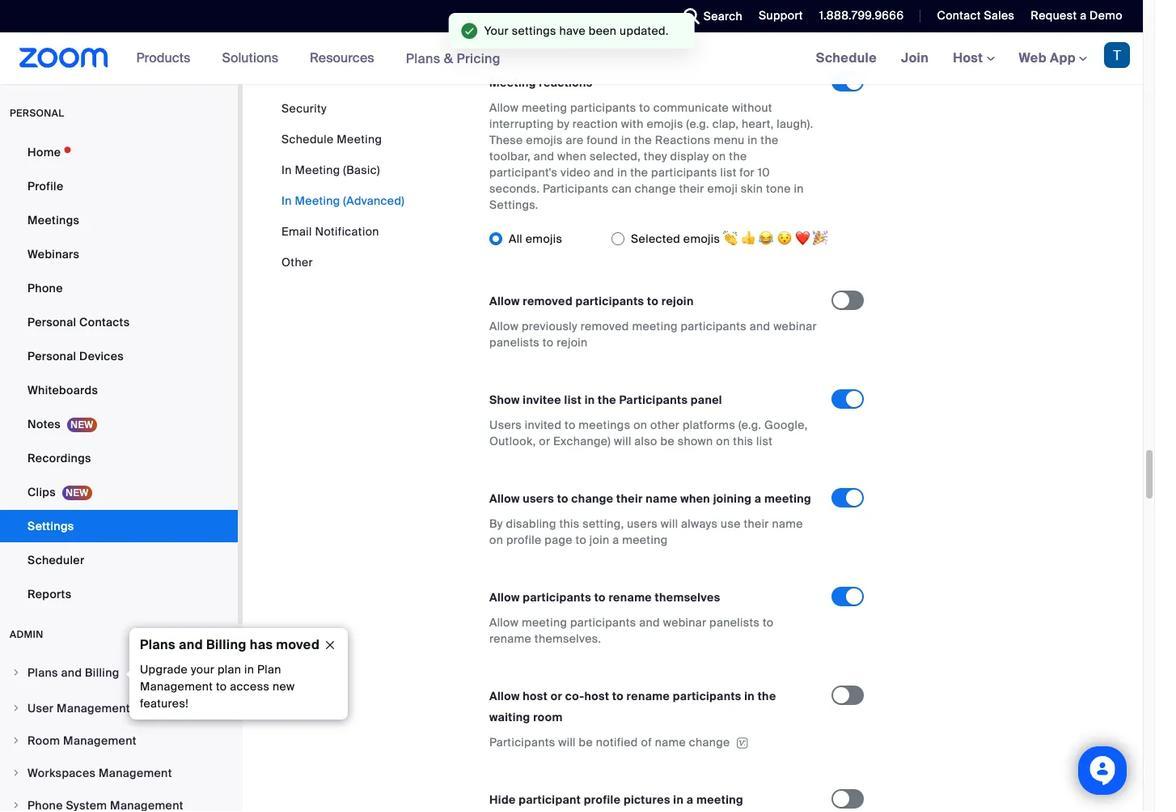Task type: locate. For each thing, give the bounding box(es) containing it.
personal up whiteboards
[[28, 349, 76, 363]]

settings
[[512, 23, 557, 38]]

plans inside tooltip
[[140, 636, 176, 653]]

0 vertical spatial panelists
[[490, 335, 540, 349]]

2 allow from the top
[[490, 293, 520, 308]]

0 horizontal spatial their
[[617, 491, 643, 506]]

on down by
[[490, 532, 504, 547]]

participants will be notified of name change
[[490, 735, 731, 749]]

right image for workspaces management
[[11, 768, 21, 778]]

emojis right all
[[526, 231, 563, 246]]

1 vertical spatial users
[[628, 516, 658, 531]]

when down are
[[558, 149, 587, 163]]

search button
[[672, 0, 747, 32]]

participants down video
[[543, 181, 609, 196]]

1 horizontal spatial rejoin
[[662, 293, 694, 308]]

2 vertical spatial their
[[744, 516, 770, 531]]

right image for user management
[[11, 703, 21, 713]]

1 vertical spatial change
[[572, 491, 614, 506]]

1 vertical spatial (e.g.
[[739, 417, 762, 432]]

allow inside allow previously removed meeting participants and webinar panelists to rejoin
[[490, 319, 519, 333]]

billing for plans and billing
[[85, 665, 119, 680]]

0 horizontal spatial plans
[[28, 665, 58, 680]]

1 horizontal spatial users
[[628, 516, 658, 531]]

show
[[490, 392, 520, 407]]

1 vertical spatial their
[[617, 491, 643, 506]]

rename
[[609, 590, 652, 604], [490, 631, 532, 646], [627, 689, 670, 703]]

meeting up themselves.
[[522, 615, 568, 629]]

meeting up the email notification
[[295, 193, 340, 208]]

or left "co-"
[[551, 689, 563, 703]]

schedule down 1.888.799.9666
[[816, 49, 877, 66]]

in up the meetings
[[585, 392, 595, 407]]

in meeting (advanced)
[[282, 193, 405, 208]]

rename left themselves.
[[490, 631, 532, 646]]

removed down allow removed participants to rejoin
[[581, 319, 629, 333]]

1.888.799.9666 button up schedule link
[[820, 8, 905, 23]]

1.888.799.9666 button
[[808, 0, 909, 32], [820, 8, 905, 23]]

0 horizontal spatial panelists
[[490, 335, 540, 349]]

1 vertical spatial participants
[[620, 392, 688, 407]]

0 horizontal spatial (e.g.
[[687, 116, 710, 131]]

toolbar,
[[490, 149, 531, 163]]

1 vertical spatial name
[[773, 516, 804, 531]]

meeting reactions option group
[[490, 226, 877, 251]]

0 horizontal spatial webinar
[[664, 615, 707, 629]]

scheduler link
[[0, 544, 238, 576]]

panel
[[691, 392, 723, 407]]

list right the invitee
[[565, 392, 582, 407]]

schedule inside meetings navigation
[[816, 49, 877, 66]]

interrupting
[[490, 116, 554, 131]]

list
[[721, 165, 737, 179], [565, 392, 582, 407], [757, 434, 773, 448]]

participants inside allow meeting participants to communicate without interrupting by reaction with emojis (e.g. clap, heart, laugh). these emojis are found in the reactions menu in the toolbar, and when selected, they display on the participant's video and in the participants list for 10 seconds. participants can change their emoji skin tone in settings.
[[543, 181, 609, 196]]

when inside allow meeting participants to communicate without interrupting by reaction with emojis (e.g. clap, heart, laugh). these emojis are found in the reactions menu in the toolbar, and when selected, they display on the participant's video and in the participants list for 10 seconds. participants can change their emoji skin tone in settings.
[[558, 149, 587, 163]]

personal devices link
[[0, 340, 238, 372]]

0 vertical spatial plans
[[406, 50, 441, 67]]

1 horizontal spatial will
[[614, 434, 632, 448]]

billing up user management "menu item"
[[85, 665, 119, 680]]

allow for allow removed participants to rejoin
[[490, 293, 520, 308]]

allow for allow host or co-host to rename participants in the waiting room
[[490, 689, 520, 703]]

1 horizontal spatial removed
[[581, 319, 629, 333]]

plans for plans and billing has moved
[[140, 636, 176, 653]]

management up 'room management' on the bottom left
[[57, 701, 130, 716]]

co-
[[566, 689, 585, 703]]

1 host from the left
[[523, 689, 548, 703]]

name for change
[[655, 735, 687, 749]]

1 vertical spatial removed
[[581, 319, 629, 333]]

plans for plans and billing
[[28, 665, 58, 680]]

0 horizontal spatial schedule
[[282, 132, 334, 147]]

close image
[[317, 638, 343, 652]]

to inside allow meeting participants and webinar panelists to rename themselves.
[[763, 615, 774, 629]]

emojis
[[647, 116, 684, 131], [526, 132, 563, 147], [526, 231, 563, 246], [684, 231, 721, 246]]

removed inside allow previously removed meeting participants and webinar panelists to rejoin
[[581, 319, 629, 333]]

profile inside by disabling this setting, users will always use their name on profile page to join a meeting
[[507, 532, 542, 547]]

panelists
[[490, 335, 540, 349], [710, 615, 760, 629]]

0 vertical spatial their
[[679, 181, 705, 196]]

plans left & in the top left of the page
[[406, 50, 441, 67]]

found
[[587, 132, 619, 147]]

plans inside menu item
[[28, 665, 58, 680]]

notified
[[596, 735, 638, 749]]

all emojis
[[509, 231, 563, 246]]

name for when
[[646, 491, 678, 506]]

0 horizontal spatial change
[[572, 491, 614, 506]]

1 horizontal spatial their
[[679, 181, 705, 196]]

participants inside application
[[490, 735, 556, 749]]

allow inside allow meeting participants to communicate without interrupting by reaction with emojis (e.g. clap, heart, laugh). these emojis are found in the reactions menu in the toolbar, and when selected, they display on the participant's video and in the participants list for 10 seconds. participants can change their emoji skin tone in settings.
[[490, 100, 519, 115]]

user
[[28, 701, 54, 716]]

🎉
[[813, 231, 828, 246]]

contact sales link
[[926, 0, 1019, 32], [938, 8, 1015, 23]]

1.888.799.9666 button up join
[[808, 0, 909, 32]]

allow meeting participants and webinar panelists to rename themselves.
[[490, 615, 774, 646]]

in
[[282, 163, 292, 177], [282, 193, 292, 208]]

allow inside allow host or co-host to rename participants in the waiting room
[[490, 689, 520, 703]]

a right join
[[613, 532, 620, 547]]

will left also
[[614, 434, 632, 448]]

1 vertical spatial when
[[681, 491, 711, 506]]

0 vertical spatial this
[[734, 434, 754, 448]]

personal for personal contacts
[[28, 315, 76, 329]]

features!
[[140, 696, 189, 711]]

meeting down the allow users to change their name when joining a meeting
[[623, 532, 668, 547]]

0 vertical spatial in
[[282, 163, 292, 177]]

1 right image from the top
[[11, 668, 21, 678]]

7 allow from the top
[[490, 689, 520, 703]]

name right "of"
[[655, 735, 687, 749]]

participants down waiting
[[490, 735, 556, 749]]

list inside allow meeting participants to communicate without interrupting by reaction with emojis (e.g. clap, heart, laugh). these emojis are found in the reactions menu in the toolbar, and when selected, they display on the participant's video and in the participants list for 10 seconds. participants can change their emoji skin tone in settings.
[[721, 165, 737, 179]]

or down invited
[[539, 434, 551, 448]]

rename up allow meeting participants and webinar panelists to rename themselves.
[[609, 590, 652, 604]]

scheduler
[[28, 553, 85, 567]]

participants up allow previously removed meeting participants and webinar panelists to rejoin
[[576, 293, 645, 308]]

zoom logo image
[[19, 48, 108, 68]]

panelists down themselves
[[710, 615, 760, 629]]

meeting up by
[[522, 100, 568, 115]]

plans and billing has moved tooltip
[[125, 628, 348, 720]]

support version for allow host or co-host to rename participants in the waiting room image
[[735, 737, 751, 749]]

meeting down allow removed participants to rejoin
[[633, 319, 678, 333]]

invited
[[525, 417, 562, 432]]

their right use
[[744, 516, 770, 531]]

personal for personal devices
[[28, 349, 76, 363]]

on inside allow meeting participants to communicate without interrupting by reaction with emojis (e.g. clap, heart, laugh). these emojis are found in the reactions menu in the toolbar, and when selected, they display on the participant's video and in the participants list for 10 seconds. participants can change their emoji skin tone in settings.
[[713, 149, 727, 163]]

in meeting (advanced) link
[[282, 193, 405, 208]]

this down platforms
[[734, 434, 754, 448]]

0 vertical spatial billing
[[206, 636, 247, 653]]

0 horizontal spatial this
[[560, 516, 580, 531]]

selected,
[[590, 149, 641, 163]]

1 horizontal spatial list
[[721, 165, 737, 179]]

0 vertical spatial profile
[[507, 532, 542, 547]]

&
[[444, 50, 454, 67]]

in for in meeting (basic)
[[282, 163, 292, 177]]

emojis down by
[[526, 132, 563, 147]]

profile link
[[0, 170, 238, 202]]

0 horizontal spatial be
[[579, 735, 593, 749]]

1 vertical spatial rename
[[490, 631, 532, 646]]

meeting down schedule meeting
[[295, 163, 340, 177]]

1 vertical spatial panelists
[[710, 615, 760, 629]]

host up participants will be notified of name change
[[585, 689, 610, 703]]

right image inside the plans and billing menu item
[[11, 668, 21, 678]]

0 vertical spatial (e.g.
[[687, 116, 710, 131]]

allow inside allow meeting participants and webinar panelists to rename themselves.
[[490, 615, 519, 629]]

1 horizontal spatial schedule
[[816, 49, 877, 66]]

join
[[590, 532, 610, 547]]

when up always
[[681, 491, 711, 506]]

participants inside allow host or co-host to rename participants in the waiting room
[[673, 689, 742, 703]]

change
[[635, 181, 676, 196], [572, 491, 614, 506], [690, 735, 731, 749]]

this
[[734, 434, 754, 448], [560, 516, 580, 531]]

your
[[191, 662, 215, 677]]

participants up support version for allow host or co-host to rename participants in the waiting room icon
[[673, 689, 742, 703]]

their left emoji
[[679, 181, 705, 196]]

1 horizontal spatial (e.g.
[[739, 417, 762, 432]]

profile left pictures
[[584, 792, 621, 807]]

2 vertical spatial rename
[[627, 689, 670, 703]]

right image inside user management "menu item"
[[11, 703, 21, 713]]

0 horizontal spatial rejoin
[[557, 335, 588, 349]]

right image inside workspaces management menu item
[[11, 768, 21, 778]]

will down the room
[[559, 735, 576, 749]]

to inside allow host or co-host to rename participants in the waiting room
[[613, 689, 624, 703]]

meeting inside allow previously removed meeting participants and webinar panelists to rejoin
[[633, 319, 678, 333]]

0 vertical spatial will
[[614, 434, 632, 448]]

1 horizontal spatial profile
[[584, 792, 621, 807]]

0 vertical spatial or
[[539, 434, 551, 448]]

a right joining
[[755, 491, 762, 506]]

1 in from the top
[[282, 163, 292, 177]]

products button
[[136, 32, 198, 84]]

join link
[[890, 32, 942, 84]]

(e.g. inside users invited to meetings on other platforms (e.g. google, outlook, or exchange) will also be shown on this list
[[739, 417, 762, 432]]

0 horizontal spatial removed
[[523, 293, 573, 308]]

1 horizontal spatial change
[[635, 181, 676, 196]]

1 vertical spatial will
[[661, 516, 679, 531]]

meeting up the (basic)
[[337, 132, 382, 147]]

0 vertical spatial webinar
[[774, 319, 817, 333]]

menu item
[[0, 790, 238, 811]]

1 vertical spatial personal
[[28, 349, 76, 363]]

change inside participants will be notified of name change application
[[690, 735, 731, 749]]

be down other
[[661, 434, 675, 448]]

to
[[640, 100, 651, 115], [648, 293, 659, 308], [543, 335, 554, 349], [565, 417, 576, 432], [557, 491, 569, 506], [576, 532, 587, 547], [595, 590, 606, 604], [763, 615, 774, 629], [216, 679, 227, 694], [613, 689, 624, 703]]

participants down allow participants to rename themselves
[[571, 615, 637, 629]]

management up the features! at the bottom of the page
[[140, 679, 213, 694]]

and inside menu item
[[61, 665, 82, 680]]

0 vertical spatial be
[[661, 434, 675, 448]]

personal down phone
[[28, 315, 76, 329]]

1 vertical spatial list
[[565, 392, 582, 407]]

solutions
[[222, 49, 279, 66]]

0 horizontal spatial will
[[559, 735, 576, 749]]

0 vertical spatial personal
[[28, 315, 76, 329]]

plans up the "user"
[[28, 665, 58, 680]]

meeting for in meeting (advanced)
[[295, 193, 340, 208]]

0 horizontal spatial when
[[558, 149, 587, 163]]

management up workspaces management
[[63, 733, 137, 748]]

0 vertical spatial when
[[558, 149, 587, 163]]

their up setting, on the right bottom
[[617, 491, 643, 506]]

upgrade your plan in plan management to access new features!
[[140, 662, 295, 711]]

your
[[485, 23, 509, 38]]

change up setting, on the right bottom
[[572, 491, 614, 506]]

2 vertical spatial participants
[[490, 735, 556, 749]]

1 horizontal spatial webinar
[[774, 319, 817, 333]]

rename inside allow meeting participants and webinar panelists to rename themselves.
[[490, 631, 532, 646]]

billing inside the plans and billing menu item
[[85, 665, 119, 680]]

2 in from the top
[[282, 193, 292, 208]]

rejoin up allow previously removed meeting participants and webinar panelists to rejoin
[[662, 293, 694, 308]]

1 horizontal spatial be
[[661, 434, 675, 448]]

0 vertical spatial schedule
[[816, 49, 877, 66]]

1 personal from the top
[[28, 315, 76, 329]]

1 vertical spatial rejoin
[[557, 335, 588, 349]]

phone link
[[0, 272, 238, 304]]

plans up the upgrade
[[140, 636, 176, 653]]

2 horizontal spatial list
[[757, 434, 773, 448]]

1 vertical spatial this
[[560, 516, 580, 531]]

host up the room
[[523, 689, 548, 703]]

0 horizontal spatial users
[[523, 491, 555, 506]]

1 allow from the top
[[490, 100, 519, 115]]

schedule for schedule meeting
[[282, 132, 334, 147]]

2 vertical spatial will
[[559, 735, 576, 749]]

hide
[[490, 792, 516, 807]]

and
[[534, 149, 555, 163], [594, 165, 615, 179], [750, 319, 771, 333], [640, 615, 661, 629], [179, 636, 203, 653], [61, 665, 82, 680]]

0 vertical spatial removed
[[523, 293, 573, 308]]

this up page
[[560, 516, 580, 531]]

participants down display
[[652, 165, 718, 179]]

schedule meeting link
[[282, 132, 382, 147]]

2 vertical spatial list
[[757, 434, 773, 448]]

plans inside product information navigation
[[406, 50, 441, 67]]

participant
[[519, 792, 581, 807]]

plans & pricing
[[406, 50, 501, 67]]

6 allow from the top
[[490, 615, 519, 629]]

skin
[[741, 181, 764, 196]]

banner containing products
[[0, 32, 1144, 85]]

in up support version for allow host or co-host to rename participants in the waiting room icon
[[745, 689, 755, 703]]

2 right image from the top
[[11, 703, 21, 713]]

profile picture image
[[1105, 42, 1131, 68]]

will inside by disabling this setting, users will always use their name on profile page to join a meeting
[[661, 516, 679, 531]]

schedule down security
[[282, 132, 334, 147]]

3 allow from the top
[[490, 319, 519, 333]]

1 vertical spatial billing
[[85, 665, 119, 680]]

recordings
[[28, 451, 91, 465]]

themselves
[[655, 590, 721, 604]]

reports link
[[0, 578, 238, 610]]

by
[[490, 516, 503, 531]]

removed
[[523, 293, 573, 308], [581, 319, 629, 333]]

in down schedule meeting link
[[282, 163, 292, 177]]

workspaces management
[[28, 766, 172, 780]]

be inside application
[[579, 735, 593, 749]]

panelists down previously
[[490, 335, 540, 349]]

workspaces management menu item
[[0, 758, 238, 788]]

meeting right joining
[[765, 491, 812, 506]]

will inside application
[[559, 735, 576, 749]]

in up email
[[282, 193, 292, 208]]

1 horizontal spatial this
[[734, 434, 754, 448]]

name right use
[[773, 516, 804, 531]]

change down they
[[635, 181, 676, 196]]

menu bar
[[282, 100, 405, 270]]

rename up "of"
[[627, 689, 670, 703]]

and inside tooltip
[[179, 636, 203, 653]]

0 horizontal spatial profile
[[507, 532, 542, 547]]

management down room management menu item
[[99, 766, 172, 780]]

profile down "disabling"
[[507, 532, 542, 547]]

1 vertical spatial in
[[282, 193, 292, 208]]

your settings have been updated.
[[485, 23, 669, 38]]

webinar inside allow meeting participants and webinar panelists to rename themselves.
[[664, 615, 707, 629]]

2 horizontal spatial their
[[744, 516, 770, 531]]

join
[[902, 49, 929, 66]]

laugh).
[[777, 116, 814, 131]]

management inside "menu item"
[[57, 701, 130, 716]]

(e.g. left google,
[[739, 417, 762, 432]]

and inside allow previously removed meeting participants and webinar panelists to rejoin
[[750, 319, 771, 333]]

billing up the plan
[[206, 636, 247, 653]]

this inside users invited to meetings on other platforms (e.g. google, outlook, or exchange) will also be shown on this list
[[734, 434, 754, 448]]

rejoin down previously
[[557, 335, 588, 349]]

list up emoji
[[721, 165, 737, 179]]

4 allow from the top
[[490, 491, 520, 506]]

be left notified
[[579, 735, 593, 749]]

(advanced)
[[343, 193, 405, 208]]

allow for allow participants to rename themselves
[[490, 590, 520, 604]]

1 horizontal spatial host
[[585, 689, 610, 703]]

in down with
[[622, 132, 632, 147]]

email notification
[[282, 224, 380, 239]]

1 horizontal spatial billing
[[206, 636, 247, 653]]

0 vertical spatial name
[[646, 491, 678, 506]]

products
[[136, 49, 191, 66]]

2 horizontal spatial will
[[661, 516, 679, 531]]

plans and billing
[[28, 665, 119, 680]]

in meeting (basic) link
[[282, 163, 380, 177]]

be inside users invited to meetings on other platforms (e.g. google, outlook, or exchange) will also be shown on this list
[[661, 434, 675, 448]]

users down the allow users to change their name when joining a meeting
[[628, 516, 658, 531]]

change left support version for allow host or co-host to rename participants in the waiting room icon
[[690, 735, 731, 749]]

0 vertical spatial participants
[[543, 181, 609, 196]]

meeting inside allow meeting participants and webinar panelists to rename themselves.
[[522, 615, 568, 629]]

name inside application
[[655, 735, 687, 749]]

10
[[758, 165, 771, 179]]

clips
[[28, 485, 56, 499]]

previously
[[522, 319, 578, 333]]

participants up other
[[620, 392, 688, 407]]

(e.g. down communicate
[[687, 116, 710, 131]]

1 horizontal spatial plans
[[140, 636, 176, 653]]

plan
[[257, 662, 281, 677]]

users up "disabling"
[[523, 491, 555, 506]]

with
[[622, 116, 644, 131]]

be
[[661, 434, 675, 448], [579, 735, 593, 749]]

banner
[[0, 32, 1144, 85]]

2 horizontal spatial plans
[[406, 50, 441, 67]]

personal
[[28, 315, 76, 329], [28, 349, 76, 363]]

on down menu
[[713, 149, 727, 163]]

in right pictures
[[674, 792, 684, 807]]

0 horizontal spatial billing
[[85, 665, 119, 680]]

will
[[614, 434, 632, 448], [661, 516, 679, 531], [559, 735, 576, 749]]

2 host from the left
[[585, 689, 610, 703]]

plans and billing has moved
[[140, 636, 320, 653]]

and inside allow meeting participants and webinar panelists to rename themselves.
[[640, 615, 661, 629]]

2 vertical spatial plans
[[28, 665, 58, 680]]

allow host or co-host to rename participants in the waiting room
[[490, 689, 777, 724]]

show invitee list in the participants panel
[[490, 392, 723, 407]]

1 vertical spatial plans
[[140, 636, 176, 653]]

will left always
[[661, 516, 679, 531]]

participants up the panel
[[681, 319, 747, 333]]

these
[[490, 132, 523, 147]]

in up access
[[244, 662, 254, 677]]

0 vertical spatial change
[[635, 181, 676, 196]]

0 horizontal spatial host
[[523, 689, 548, 703]]

removed up previously
[[523, 293, 573, 308]]

rejoin
[[662, 293, 694, 308], [557, 335, 588, 349]]

meeting down support version for allow host or co-host to rename participants in the waiting room icon
[[697, 792, 744, 807]]

management
[[140, 679, 213, 694], [57, 701, 130, 716], [63, 733, 137, 748], [99, 766, 172, 780]]

1 vertical spatial be
[[579, 735, 593, 749]]

3 right image from the top
[[11, 768, 21, 778]]

2 vertical spatial name
[[655, 735, 687, 749]]

0 vertical spatial rejoin
[[662, 293, 694, 308]]

right image
[[11, 668, 21, 678], [11, 703, 21, 713], [11, 768, 21, 778], [11, 801, 21, 810]]

meeting for schedule meeting
[[337, 132, 382, 147]]

reactions
[[656, 132, 711, 147]]

2 personal from the top
[[28, 349, 76, 363]]

1 vertical spatial schedule
[[282, 132, 334, 147]]

on up also
[[634, 417, 648, 432]]

name up by disabling this setting, users will always use their name on profile page to join a meeting
[[646, 491, 678, 506]]

1 horizontal spatial panelists
[[710, 615, 760, 629]]

2 horizontal spatial change
[[690, 735, 731, 749]]

1 vertical spatial webinar
[[664, 615, 707, 629]]

5 allow from the top
[[490, 590, 520, 604]]

users
[[490, 417, 522, 432]]

rename inside allow host or co-host to rename participants in the waiting room
[[627, 689, 670, 703]]

0 vertical spatial list
[[721, 165, 737, 179]]

meeting for in meeting (basic)
[[295, 163, 340, 177]]

contacts
[[79, 315, 130, 329]]

request a demo link
[[1019, 0, 1144, 32], [1032, 8, 1124, 23]]

list down google,
[[757, 434, 773, 448]]

billing inside the "plans and billing has moved" tooltip
[[206, 636, 247, 653]]

participants
[[543, 181, 609, 196], [620, 392, 688, 407], [490, 735, 556, 749]]

1 vertical spatial or
[[551, 689, 563, 703]]

2 vertical spatial change
[[690, 735, 731, 749]]



Task type: vqa. For each thing, say whether or not it's contained in the screenshot.
Solutions
yes



Task type: describe. For each thing, give the bounding box(es) containing it.
right image for plans and billing
[[11, 668, 21, 678]]

right image
[[11, 736, 21, 746]]

shown
[[678, 434, 714, 448]]

4 right image from the top
[[11, 801, 21, 810]]

or inside allow host or co-host to rename participants in the waiting room
[[551, 689, 563, 703]]

0 vertical spatial rename
[[609, 590, 652, 604]]

success image
[[462, 23, 478, 39]]

in inside allow host or co-host to rename participants in the waiting room
[[745, 689, 755, 703]]

web app
[[1020, 49, 1077, 66]]

panelists inside allow previously removed meeting participants and webinar panelists to rejoin
[[490, 335, 540, 349]]

will inside users invited to meetings on other platforms (e.g. google, outlook, or exchange) will also be shown on this list
[[614, 434, 632, 448]]

email
[[282, 224, 312, 239]]

resources
[[310, 49, 374, 66]]

❤️
[[795, 231, 810, 246]]

participants up themselves.
[[523, 590, 592, 604]]

home
[[28, 145, 61, 159]]

webinar inside allow previously removed meeting participants and webinar panelists to rejoin
[[774, 319, 817, 333]]

phone
[[28, 281, 63, 295]]

0 vertical spatial users
[[523, 491, 555, 506]]

to inside allow meeting participants to communicate without interrupting by reaction with emojis (e.g. clap, heart, laugh). these emojis are found in the reactions menu in the toolbar, and when selected, they display on the participant's video and in the participants list for 10 seconds. participants can change their emoji skin tone in settings.
[[640, 100, 651, 115]]

menu bar containing security
[[282, 100, 405, 270]]

plans for plans & pricing
[[406, 50, 441, 67]]

tone
[[767, 181, 791, 196]]

devices
[[79, 349, 124, 363]]

room management menu item
[[0, 725, 238, 756]]

admin
[[10, 628, 44, 641]]

contact
[[938, 8, 982, 23]]

on inside by disabling this setting, users will always use their name on profile page to join a meeting
[[490, 532, 504, 547]]

participants inside allow previously removed meeting participants and webinar panelists to rejoin
[[681, 319, 747, 333]]

solutions button
[[222, 32, 286, 84]]

other link
[[282, 255, 313, 270]]

their inside allow meeting participants to communicate without interrupting by reaction with emojis (e.g. clap, heart, laugh). these emojis are found in the reactions menu in the toolbar, and when selected, they display on the participant's video and in the participants list for 10 seconds. participants can change their emoji skin tone in settings.
[[679, 181, 705, 196]]

to inside upgrade your plan in plan management to access new features!
[[216, 679, 227, 694]]

(e.g. inside allow meeting participants to communicate without interrupting by reaction with emojis (e.g. clap, heart, laugh). these emojis are found in the reactions menu in the toolbar, and when selected, they display on the participant's video and in the participants list for 10 seconds. participants can change their emoji skin tone in settings.
[[687, 116, 710, 131]]

management for user management
[[57, 701, 130, 716]]

in up can
[[618, 165, 628, 179]]

0 horizontal spatial list
[[565, 392, 582, 407]]

emojis up the reactions on the right of page
[[647, 116, 684, 131]]

name inside by disabling this setting, users will always use their name on profile page to join a meeting
[[773, 516, 804, 531]]

1 vertical spatial profile
[[584, 792, 621, 807]]

emojis left 👏
[[684, 231, 721, 246]]

participants inside allow meeting participants and webinar panelists to rename themselves.
[[571, 615, 637, 629]]

list inside users invited to meetings on other platforms (e.g. google, outlook, or exchange) will also be shown on this list
[[757, 434, 773, 448]]

joining
[[714, 491, 752, 506]]

this inside by disabling this setting, users will always use their name on profile page to join a meeting
[[560, 516, 580, 531]]

emoji
[[708, 181, 738, 196]]

personal menu menu
[[0, 136, 238, 612]]

to inside by disabling this setting, users will always use their name on profile page to join a meeting
[[576, 532, 587, 547]]

allow users to change their name when joining a meeting
[[490, 491, 812, 506]]

participants up the reaction
[[571, 100, 637, 115]]

other
[[651, 417, 680, 432]]

personal contacts
[[28, 315, 130, 329]]

plan
[[218, 662, 241, 677]]

schedule for schedule
[[816, 49, 877, 66]]

security
[[282, 101, 327, 116]]

management for room management
[[63, 733, 137, 748]]

email notification link
[[282, 224, 380, 239]]

room
[[534, 710, 563, 724]]

other
[[282, 255, 313, 270]]

user management
[[28, 701, 130, 716]]

a left demo
[[1081, 8, 1087, 23]]

communicate
[[654, 100, 729, 115]]

setting,
[[583, 516, 625, 531]]

host
[[954, 49, 987, 66]]

all
[[509, 231, 523, 246]]

whiteboards
[[28, 383, 98, 397]]

web app button
[[1020, 49, 1088, 66]]

allow previously removed meeting participants and webinar panelists to rejoin
[[490, 319, 817, 349]]

meeting reactions
[[490, 75, 593, 90]]

reaction
[[573, 116, 619, 131]]

the inside allow host or co-host to rename participants in the waiting room
[[758, 689, 777, 703]]

have
[[560, 23, 586, 38]]

waiting
[[490, 710, 531, 724]]

clap,
[[713, 116, 739, 131]]

selected emojis 👏 👍 😂 😯 ❤️ 🎉
[[631, 231, 828, 246]]

1 horizontal spatial when
[[681, 491, 711, 506]]

contact sales
[[938, 8, 1015, 23]]

profile
[[28, 179, 64, 193]]

meetings link
[[0, 204, 238, 236]]

user management menu item
[[0, 693, 238, 724]]

their inside by disabling this setting, users will always use their name on profile page to join a meeting
[[744, 516, 770, 531]]

platforms
[[683, 417, 736, 432]]

allow meeting participants to communicate without interrupting by reaction with emojis (e.g. clap, heart, laugh). these emojis are found in the reactions menu in the toolbar, and when selected, they display on the participant's video and in the participants list for 10 seconds. participants can change their emoji skin tone in settings.
[[490, 100, 814, 212]]

in down the heart,
[[748, 132, 758, 147]]

or inside users invited to meetings on other platforms (e.g. google, outlook, or exchange) will also be shown on this list
[[539, 434, 551, 448]]

plans and billing menu item
[[0, 657, 238, 691]]

allow for allow meeting participants to communicate without interrupting by reaction with emojis (e.g. clap, heart, laugh). these emojis are found in the reactions menu in the toolbar, and when selected, they display on the participant's video and in the participants list for 10 seconds. participants can change their emoji skin tone in settings.
[[490, 100, 519, 115]]

admin menu menu
[[0, 657, 238, 811]]

request a demo
[[1032, 8, 1124, 23]]

in right tone at top
[[794, 181, 804, 196]]

a right pictures
[[687, 792, 694, 807]]

in for in meeting (advanced)
[[282, 193, 292, 208]]

allow for allow users to change their name when joining a meeting
[[490, 491, 520, 506]]

for
[[740, 165, 755, 179]]

meetings navigation
[[804, 32, 1144, 85]]

they
[[644, 149, 668, 163]]

users invited to meetings on other platforms (e.g. google, outlook, or exchange) will also be shown on this list
[[490, 417, 808, 448]]

resources button
[[310, 32, 382, 84]]

settings.
[[490, 197, 539, 212]]

meeting inside by disabling this setting, users will always use their name on profile page to join a meeting
[[623, 532, 668, 547]]

meetings
[[28, 213, 80, 227]]

can
[[612, 181, 632, 196]]

in inside upgrade your plan in plan management to access new features!
[[244, 662, 254, 677]]

meeting inside allow meeting participants to communicate without interrupting by reaction with emojis (e.g. clap, heart, laugh). these emojis are found in the reactions menu in the toolbar, and when selected, they display on the participant's video and in the participants list for 10 seconds. participants can change their emoji skin tone in settings.
[[522, 100, 568, 115]]

1.888.799.9666
[[820, 8, 905, 23]]

schedule meeting
[[282, 132, 382, 147]]

notes link
[[0, 408, 238, 440]]

web
[[1020, 49, 1047, 66]]

demo
[[1090, 8, 1124, 23]]

moved
[[276, 636, 320, 653]]

host button
[[954, 49, 995, 66]]

a inside by disabling this setting, users will always use their name on profile page to join a meeting
[[613, 532, 620, 547]]

google,
[[765, 417, 808, 432]]

management for workspaces management
[[99, 766, 172, 780]]

meeting down pricing
[[490, 75, 536, 90]]

settings
[[28, 519, 74, 533]]

by disabling this setting, users will always use their name on profile page to join a meeting
[[490, 516, 804, 547]]

participants will be notified of name change application
[[490, 734, 818, 750]]

display
[[671, 149, 710, 163]]

product information navigation
[[124, 32, 513, 85]]

allow removed participants to rejoin
[[490, 293, 694, 308]]

to inside allow previously removed meeting participants and webinar panelists to rejoin
[[543, 335, 554, 349]]

clips link
[[0, 476, 238, 508]]

rejoin inside allow previously removed meeting participants and webinar panelists to rejoin
[[557, 335, 588, 349]]

allow for allow previously removed meeting participants and webinar panelists to rejoin
[[490, 319, 519, 333]]

exchange)
[[554, 434, 611, 448]]

disabling
[[506, 516, 557, 531]]

management inside upgrade your plan in plan management to access new features!
[[140, 679, 213, 694]]

updated.
[[620, 23, 669, 38]]

to inside users invited to meetings on other platforms (e.g. google, outlook, or exchange) will also be shown on this list
[[565, 417, 576, 432]]

personal
[[10, 107, 64, 120]]

in meeting (basic)
[[282, 163, 380, 177]]

home link
[[0, 136, 238, 168]]

has
[[250, 636, 273, 653]]

on down platforms
[[717, 434, 731, 448]]

panelists inside allow meeting participants and webinar panelists to rename themselves.
[[710, 615, 760, 629]]

change inside allow meeting participants to communicate without interrupting by reaction with emojis (e.g. clap, heart, laugh). these emojis are found in the reactions menu in the toolbar, and when selected, they display on the participant's video and in the participants list for 10 seconds. participants can change their emoji skin tone in settings.
[[635, 181, 676, 196]]

allow for allow meeting participants and webinar panelists to rename themselves.
[[490, 615, 519, 629]]

search
[[704, 9, 743, 23]]

support
[[759, 8, 804, 23]]

reactions
[[539, 75, 593, 90]]

billing for plans and billing has moved
[[206, 636, 247, 653]]

of
[[641, 735, 652, 749]]

room
[[28, 733, 60, 748]]

upgrade
[[140, 662, 188, 677]]

users inside by disabling this setting, users will always use their name on profile page to join a meeting
[[628, 516, 658, 531]]

pictures
[[624, 792, 671, 807]]



